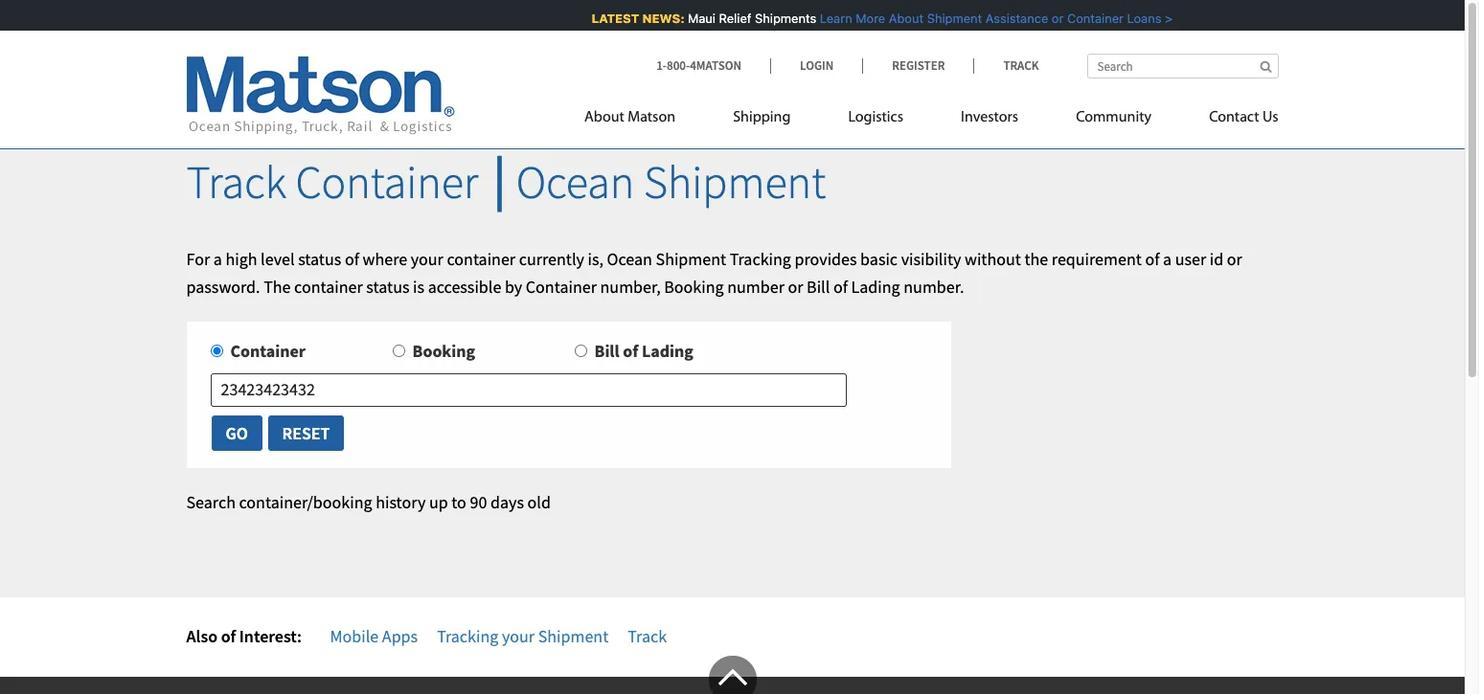 Task type: locate. For each thing, give the bounding box(es) containing it.
1 horizontal spatial booking
[[664, 276, 724, 298]]

2 horizontal spatial or
[[1227, 248, 1243, 270]]

booking
[[664, 276, 724, 298], [413, 341, 475, 363]]

0 vertical spatial about
[[882, 11, 917, 26]]

by
[[505, 276, 522, 298]]

shipping
[[733, 110, 791, 126]]

0 vertical spatial tracking
[[730, 248, 791, 270]]

tracking right apps
[[437, 625, 499, 648]]

0 vertical spatial booking
[[664, 276, 724, 298]]

mobile apps
[[330, 625, 418, 648]]

top menu navigation
[[585, 101, 1279, 140]]

booking left number
[[664, 276, 724, 298]]

contact us link
[[1181, 101, 1279, 140]]

1 horizontal spatial a
[[1163, 248, 1172, 270]]

visibility
[[901, 248, 961, 270]]

1 horizontal spatial about
[[882, 11, 917, 26]]

search image
[[1260, 60, 1272, 73]]

container left loans
[[1061, 11, 1117, 26]]

is
[[413, 276, 425, 298]]

1-800-4matson
[[656, 57, 742, 74]]

tracking up number
[[730, 248, 791, 270]]

2 vertical spatial or
[[788, 276, 803, 298]]

track link
[[974, 57, 1039, 74], [628, 625, 667, 648]]

0 horizontal spatial or
[[788, 276, 803, 298]]

0 horizontal spatial booking
[[413, 341, 475, 363]]

container right the
[[294, 276, 363, 298]]

lading
[[851, 276, 900, 298], [642, 341, 694, 363]]

status down where
[[366, 276, 410, 298]]

bill inside for a high level status of where your container currently is, ocean shipment tracking provides basic visibility without the requirement of a user id or password. the container status is accessible by container number, booking number or bill of lading number.
[[807, 276, 830, 298]]

about right more
[[882, 11, 917, 26]]

basic
[[861, 248, 898, 270]]

accessible
[[428, 276, 501, 298]]

container down 'currently' at the left of the page
[[526, 276, 597, 298]]

about left matson
[[585, 110, 625, 126]]

1 horizontal spatial lading
[[851, 276, 900, 298]]

user
[[1175, 248, 1207, 270]]

0 horizontal spatial about
[[585, 110, 625, 126]]

or right assistance
[[1045, 11, 1057, 26]]

bill right bill of lading radio
[[595, 341, 620, 363]]

about
[[882, 11, 917, 26], [585, 110, 625, 126]]

or right id
[[1227, 248, 1243, 270]]

register
[[892, 57, 945, 74]]

Bill of Lading radio
[[574, 345, 587, 358]]

level
[[261, 248, 295, 270]]

1 vertical spatial track
[[186, 153, 286, 211]]

0 horizontal spatial your
[[411, 248, 444, 270]]

old
[[528, 492, 551, 514]]

1 horizontal spatial tracking
[[730, 248, 791, 270]]

0 vertical spatial lading
[[851, 276, 900, 298]]

maui
[[681, 11, 709, 26]]

ocean
[[607, 248, 652, 270]]

0 horizontal spatial bill
[[595, 341, 620, 363]]

your inside for a high level status of where your container currently is, ocean shipment tracking provides basic visibility without the requirement of a user id or password. the container status is accessible by container number, booking number or bill of lading number.
[[411, 248, 444, 270]]

or right number
[[788, 276, 803, 298]]

assistance
[[979, 11, 1042, 26]]

0 horizontal spatial container
[[294, 276, 363, 298]]

up
[[429, 492, 448, 514]]

footer
[[0, 656, 1465, 695]]

a left user
[[1163, 248, 1172, 270]]

track
[[1004, 57, 1039, 74], [186, 153, 286, 211], [628, 625, 667, 648]]

1 vertical spatial status
[[366, 276, 410, 298]]

0 horizontal spatial a
[[213, 248, 222, 270]]

the
[[264, 276, 291, 298]]

lading down number,
[[642, 341, 694, 363]]

None button
[[210, 415, 263, 452], [267, 415, 345, 452], [210, 415, 263, 452], [267, 415, 345, 452]]

news:
[[636, 11, 678, 26]]

mobile apps link
[[330, 625, 418, 648]]

1 vertical spatial lading
[[642, 341, 694, 363]]

community
[[1076, 110, 1152, 126]]

1 horizontal spatial or
[[1045, 11, 1057, 26]]

lading down basic
[[851, 276, 900, 298]]

interest:
[[239, 625, 302, 648]]

1 horizontal spatial container
[[447, 248, 516, 270]]

or
[[1045, 11, 1057, 26], [1227, 248, 1243, 270], [788, 276, 803, 298]]

0 vertical spatial your
[[411, 248, 444, 270]]

a right for
[[213, 248, 222, 270]]

bill
[[807, 276, 830, 298], [595, 341, 620, 363]]

about inside "link"
[[585, 110, 625, 126]]

0 vertical spatial or
[[1045, 11, 1057, 26]]

0 horizontal spatial track link
[[628, 625, 667, 648]]

container
[[447, 248, 516, 270], [294, 276, 363, 298]]

container
[[1061, 11, 1117, 26], [296, 153, 478, 211], [526, 276, 597, 298], [230, 341, 306, 363]]

number
[[727, 276, 785, 298]]

2 horizontal spatial track
[[1004, 57, 1039, 74]]

booking right booking radio
[[413, 341, 475, 363]]

1 vertical spatial tracking
[[437, 625, 499, 648]]

1 horizontal spatial track link
[[974, 57, 1039, 74]]

0 horizontal spatial tracking
[[437, 625, 499, 648]]

container up accessible
[[447, 248, 516, 270]]

shipment
[[921, 11, 976, 26], [644, 153, 826, 211], [656, 248, 726, 270], [538, 625, 609, 648]]

community link
[[1047, 101, 1181, 140]]

0 vertical spatial container
[[447, 248, 516, 270]]

without
[[965, 248, 1021, 270]]

4matson
[[690, 57, 742, 74]]

0 horizontal spatial status
[[298, 248, 341, 270]]

1 horizontal spatial bill
[[807, 276, 830, 298]]

1 vertical spatial booking
[[413, 341, 475, 363]]

of
[[345, 248, 359, 270], [1145, 248, 1160, 270], [834, 276, 848, 298], [623, 341, 638, 363], [221, 625, 236, 648]]

status
[[298, 248, 341, 270], [366, 276, 410, 298]]

search
[[186, 492, 236, 514]]

tracking
[[730, 248, 791, 270], [437, 625, 499, 648]]

currently
[[519, 248, 584, 270]]

tracking inside for a high level status of where your container currently is, ocean shipment tracking provides basic visibility without the requirement of a user id or password. the container status is accessible by container number, booking number or bill of lading number.
[[730, 248, 791, 270]]

a
[[213, 248, 222, 270], [1163, 248, 1172, 270]]

relief
[[713, 11, 745, 26]]

1-800-4matson link
[[656, 57, 770, 74]]

contact us
[[1209, 110, 1279, 126]]

None search field
[[1087, 54, 1279, 79]]

the
[[1025, 248, 1048, 270]]

loans
[[1121, 11, 1155, 26]]

1 vertical spatial about
[[585, 110, 625, 126]]

requirement
[[1052, 248, 1142, 270]]

your
[[411, 248, 444, 270], [502, 625, 535, 648]]

bill of lading
[[595, 341, 694, 363]]

learn more about shipment assistance or container loans > link
[[813, 11, 1166, 26]]

1 vertical spatial or
[[1227, 248, 1243, 270]]

1 horizontal spatial track
[[628, 625, 667, 648]]

1 vertical spatial your
[[502, 625, 535, 648]]

bill down provides
[[807, 276, 830, 298]]

status right the level
[[298, 248, 341, 270]]

of right bill of lading radio
[[623, 341, 638, 363]]

>
[[1159, 11, 1166, 26]]

about matson
[[585, 110, 676, 126]]

backtop image
[[709, 656, 756, 695]]

days
[[491, 492, 524, 514]]

0 vertical spatial status
[[298, 248, 341, 270]]

latest
[[585, 11, 633, 26]]

track container │ocean shipment
[[186, 153, 826, 211]]

of left where
[[345, 248, 359, 270]]

0 horizontal spatial track
[[186, 153, 286, 211]]

1 vertical spatial track link
[[628, 625, 667, 648]]

of left user
[[1145, 248, 1160, 270]]

0 vertical spatial bill
[[807, 276, 830, 298]]

of right also
[[221, 625, 236, 648]]



Task type: describe. For each thing, give the bounding box(es) containing it.
number.
[[904, 276, 964, 298]]

logistics
[[848, 110, 904, 126]]

0 vertical spatial track
[[1004, 57, 1039, 74]]

register link
[[863, 57, 974, 74]]

password.
[[186, 276, 260, 298]]

also of interest:
[[186, 625, 302, 648]]

login
[[800, 57, 834, 74]]

1 a from the left
[[213, 248, 222, 270]]

│ocean
[[488, 153, 635, 211]]

container up where
[[296, 153, 478, 211]]

about matson link
[[585, 101, 704, 140]]

0 horizontal spatial lading
[[642, 341, 694, 363]]

container/booking
[[239, 492, 372, 514]]

investors
[[961, 110, 1019, 126]]

where
[[363, 248, 407, 270]]

investors link
[[932, 101, 1047, 140]]

lading inside for a high level status of where your container currently is, ocean shipment tracking provides basic visibility without the requirement of a user id or password. the container status is accessible by container number, booking number or bill of lading number.
[[851, 276, 900, 298]]

90
[[470, 492, 487, 514]]

booking inside for a high level status of where your container currently is, ocean shipment tracking provides basic visibility without the requirement of a user id or password. the container status is accessible by container number, booking number or bill of lading number.
[[664, 276, 724, 298]]

shipment inside for a high level status of where your container currently is, ocean shipment tracking provides basic visibility without the requirement of a user id or password. the container status is accessible by container number, booking number or bill of lading number.
[[656, 248, 726, 270]]

1 horizontal spatial your
[[502, 625, 535, 648]]

blue matson logo with ocean, shipping, truck, rail and logistics written beneath it. image
[[186, 57, 455, 135]]

1 horizontal spatial status
[[366, 276, 410, 298]]

is,
[[588, 248, 604, 270]]

number,
[[600, 276, 661, 298]]

matson
[[628, 110, 676, 126]]

2 a from the left
[[1163, 248, 1172, 270]]

provides
[[795, 248, 857, 270]]

apps
[[382, 625, 418, 648]]

Enter Container # text field
[[210, 374, 847, 407]]

learn
[[813, 11, 846, 26]]

for
[[186, 248, 210, 270]]

more
[[849, 11, 879, 26]]

to
[[452, 492, 467, 514]]

history
[[376, 492, 426, 514]]

container right container option
[[230, 341, 306, 363]]

Container radio
[[210, 345, 223, 358]]

of down provides
[[834, 276, 848, 298]]

search container/booking history up to 90 days old
[[186, 492, 551, 514]]

mobile
[[330, 625, 379, 648]]

also
[[186, 625, 218, 648]]

container inside for a high level status of where your container currently is, ocean shipment tracking provides basic visibility without the requirement of a user id or password. the container status is accessible by container number, booking number or bill of lading number.
[[526, 276, 597, 298]]

shipping link
[[704, 101, 820, 140]]

contact
[[1209, 110, 1260, 126]]

shipments
[[749, 11, 810, 26]]

Search search field
[[1087, 54, 1279, 79]]

Booking radio
[[392, 345, 405, 358]]

id
[[1210, 248, 1224, 270]]

1-
[[656, 57, 667, 74]]

800-
[[667, 57, 690, 74]]

tracking your shipment link
[[437, 625, 609, 648]]

login link
[[770, 57, 863, 74]]

logistics link
[[820, 101, 932, 140]]

2 vertical spatial track
[[628, 625, 667, 648]]

high
[[226, 248, 257, 270]]

1 vertical spatial container
[[294, 276, 363, 298]]

us
[[1263, 110, 1279, 126]]

1 vertical spatial bill
[[595, 341, 620, 363]]

0 vertical spatial track link
[[974, 57, 1039, 74]]

tracking your shipment
[[437, 625, 609, 648]]

for a high level status of where your container currently is, ocean shipment tracking provides basic visibility without the requirement of a user id or password. the container status is accessible by container number, booking number or bill of lading number.
[[186, 248, 1243, 298]]

latest news: maui relief shipments learn more about shipment assistance or container loans >
[[585, 11, 1166, 26]]



Task type: vqa. For each thing, say whether or not it's contained in the screenshot.
"Booking" radio
yes



